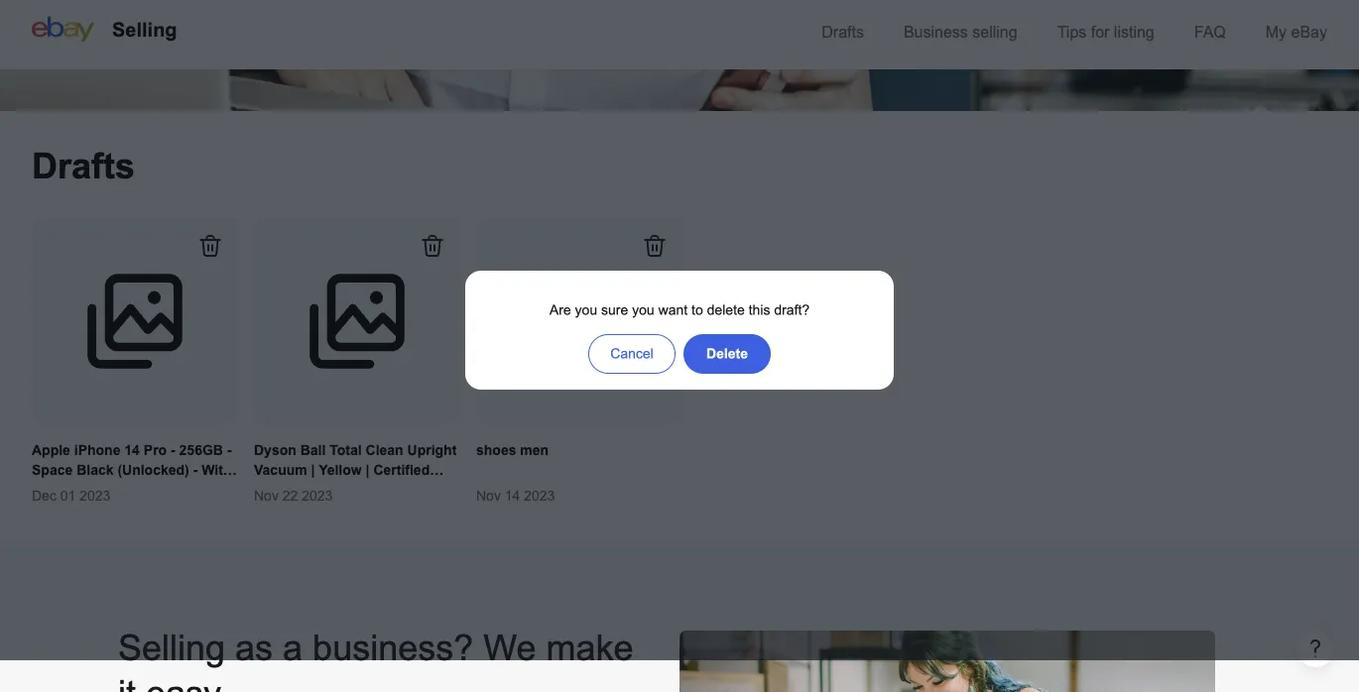 Task type: locate. For each thing, give the bounding box(es) containing it.
delete button
[[684, 334, 771, 374]]

1 vertical spatial 14
[[505, 488, 520, 503]]

-
[[171, 442, 175, 458], [227, 442, 232, 458], [193, 462, 198, 478]]

selling for selling
[[112, 19, 177, 41]]

selling
[[112, 19, 177, 41], [118, 628, 225, 668]]

tips
[[1057, 23, 1087, 41]]

dyson
[[254, 442, 296, 458]]

dec
[[32, 488, 56, 503]]

ball
[[300, 442, 326, 458]]

1 2023 from the left
[[80, 488, 111, 503]]

- up with
[[227, 442, 232, 458]]

2023 right the 22
[[302, 488, 333, 503]]

1 horizontal spatial nov
[[476, 488, 501, 503]]

nov left the 22
[[254, 488, 279, 503]]

0 horizontal spatial you
[[575, 303, 597, 318]]

we
[[483, 628, 536, 668]]

1 horizontal spatial 14
[[505, 488, 520, 503]]

2023 inside apple iphone 14 pro - 256gb - space black (unlocked) - with extras dec 01 2023
[[80, 488, 111, 503]]

vacuum
[[254, 462, 307, 478]]

delete
[[707, 303, 745, 318]]

|
[[311, 462, 315, 478], [366, 462, 370, 478]]

black
[[77, 462, 114, 478]]

14
[[124, 442, 140, 458], [505, 488, 520, 503]]

1 horizontal spatial 2023
[[302, 488, 333, 503]]

14 left pro
[[124, 442, 140, 458]]

selling inside selling as a business? we make it easy
[[118, 628, 225, 668]]

0 horizontal spatial 2023
[[80, 488, 111, 503]]

extras
[[32, 482, 74, 498]]

nov inside dyson ball total clean upright vacuum | yellow | certified refurbished nov 22 2023
[[254, 488, 279, 503]]

2023
[[80, 488, 111, 503], [302, 488, 333, 503], [524, 488, 555, 503]]

iphone
[[74, 442, 120, 458]]

2 horizontal spatial 2023
[[524, 488, 555, 503]]

| down ball
[[311, 462, 315, 478]]

ebay
[[1291, 23, 1327, 41]]

dialog
[[0, 0, 1359, 661]]

0 horizontal spatial 14
[[124, 442, 140, 458]]

nov down 'shoes' at the bottom left of page
[[476, 488, 501, 503]]

nov 14 2023
[[476, 488, 555, 503]]

0 vertical spatial drafts
[[822, 23, 864, 41]]

nov
[[254, 488, 279, 503], [476, 488, 501, 503]]

1 horizontal spatial you
[[632, 303, 654, 318]]

to
[[692, 303, 703, 318]]

0 horizontal spatial drafts
[[32, 146, 135, 186]]

0 vertical spatial selling
[[112, 19, 177, 41]]

upright
[[407, 442, 457, 458]]

you
[[575, 303, 597, 318], [632, 303, 654, 318]]

my ebay
[[1266, 23, 1327, 41]]

apple iphone 14 pro - 256gb - space black (unlocked) - with extras dec 01 2023
[[32, 442, 232, 503]]

drafts
[[822, 23, 864, 41], [32, 146, 135, 186]]

1 vertical spatial drafts
[[32, 146, 135, 186]]

you right are
[[575, 303, 597, 318]]

selling
[[973, 23, 1018, 41]]

sure
[[601, 303, 628, 318]]

14 down shoes men
[[505, 488, 520, 503]]

certified
[[373, 462, 430, 478]]

0 vertical spatial 14
[[124, 442, 140, 458]]

faq
[[1194, 23, 1226, 41]]

shoes
[[476, 442, 516, 458]]

you right sure on the top of the page
[[632, 303, 654, 318]]

yellow
[[319, 462, 362, 478]]

| down clean on the bottom
[[366, 462, 370, 478]]

1 nov from the left
[[254, 488, 279, 503]]

2 2023 from the left
[[302, 488, 333, 503]]

tips for listing
[[1057, 23, 1155, 41]]

help, opens dialogs image
[[1306, 639, 1325, 658]]

- right pro
[[171, 442, 175, 458]]

0 horizontal spatial nov
[[254, 488, 279, 503]]

0 horizontal spatial |
[[311, 462, 315, 478]]

drafts link
[[822, 23, 864, 41]]

1 horizontal spatial |
[[366, 462, 370, 478]]

it
[[118, 674, 136, 692]]

selling for selling as a business? we make it easy
[[118, 628, 225, 668]]

2023 down black
[[80, 488, 111, 503]]

dialog containing are you sure you want to delete this draft?
[[0, 0, 1359, 661]]

- down 256gb
[[193, 462, 198, 478]]

as
[[235, 628, 273, 668]]

2 horizontal spatial -
[[227, 442, 232, 458]]

1 horizontal spatial -
[[193, 462, 198, 478]]

business selling
[[904, 23, 1018, 41]]

2023 down men
[[524, 488, 555, 503]]

shoes men
[[476, 442, 549, 458]]

selling as a business? we make it easy
[[118, 628, 634, 692]]

1 vertical spatial selling
[[118, 628, 225, 668]]

delete
[[706, 346, 748, 362]]

are you sure you want to delete this draft?
[[549, 303, 810, 318]]



Task type: describe. For each thing, give the bounding box(es) containing it.
256gb
[[179, 442, 223, 458]]

1 horizontal spatial drafts
[[822, 23, 864, 41]]

draft?
[[774, 303, 810, 318]]

business
[[904, 23, 968, 41]]

apple
[[32, 442, 70, 458]]

01
[[60, 488, 76, 503]]

refurbished
[[254, 482, 335, 498]]

pro
[[144, 442, 167, 458]]

cancel button
[[588, 334, 676, 374]]

this
[[749, 303, 770, 318]]

tips for listing link
[[1057, 23, 1155, 41]]

want
[[658, 303, 688, 318]]

a
[[283, 628, 303, 668]]

make
[[546, 628, 634, 668]]

total
[[330, 442, 362, 458]]

business selling link
[[904, 23, 1018, 41]]

with
[[202, 462, 232, 478]]

are
[[549, 303, 571, 318]]

clean
[[366, 442, 403, 458]]

2 you from the left
[[632, 303, 654, 318]]

space
[[32, 462, 73, 478]]

2 nov from the left
[[476, 488, 501, 503]]

business?
[[313, 628, 473, 668]]

faq link
[[1194, 23, 1226, 41]]

14 inside apple iphone 14 pro - 256gb - space black (unlocked) - with extras dec 01 2023
[[124, 442, 140, 458]]

2023 inside dyson ball total clean upright vacuum | yellow | certified refurbished nov 22 2023
[[302, 488, 333, 503]]

listing
[[1114, 23, 1155, 41]]

cancel
[[610, 346, 654, 362]]

2 | from the left
[[366, 462, 370, 478]]

my
[[1266, 23, 1287, 41]]

my ebay link
[[1266, 23, 1327, 41]]

(unlocked)
[[117, 462, 189, 478]]

22
[[283, 488, 298, 503]]

0 horizontal spatial -
[[171, 442, 175, 458]]

easy
[[146, 674, 221, 692]]

3 2023 from the left
[[524, 488, 555, 503]]

for
[[1091, 23, 1110, 41]]

1 you from the left
[[575, 303, 597, 318]]

dyson ball total clean upright vacuum | yellow | certified refurbished nov 22 2023
[[254, 442, 457, 503]]

men
[[520, 442, 549, 458]]

1 | from the left
[[311, 462, 315, 478]]



Task type: vqa. For each thing, say whether or not it's contained in the screenshot.
"Brown"
no



